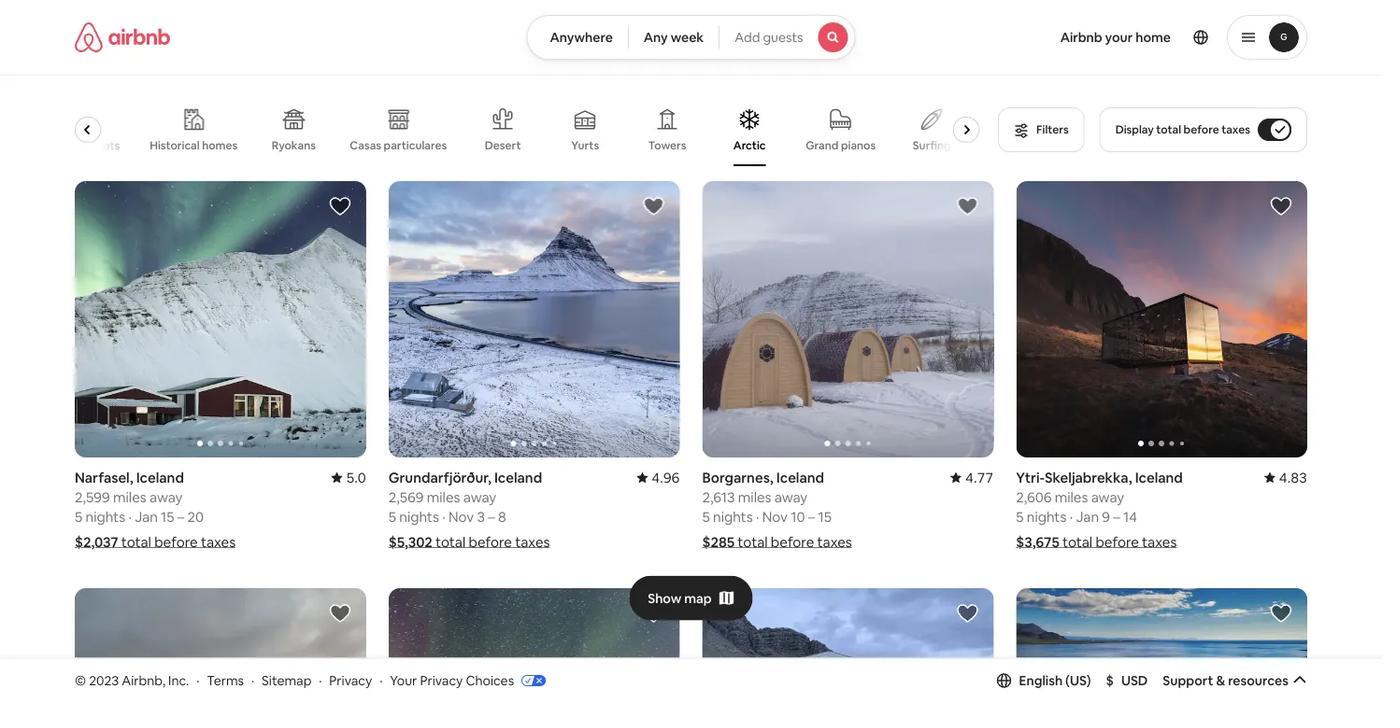 Task type: locate. For each thing, give the bounding box(es) containing it.
terms · sitemap · privacy ·
[[207, 673, 383, 690]]

1 add to wishlist: borgarnes, iceland image from the top
[[957, 195, 979, 218]]

miles for nov 3 – 8
[[427, 489, 460, 507]]

$
[[1106, 673, 1114, 690]]

total for narfasel, iceland 2,599 miles away 5 nights · jan 15 – 20 $2,037 total before taxes
[[121, 533, 151, 552]]

5 for 2,599 miles away
[[75, 508, 83, 526]]

$2,037
[[75, 533, 118, 552]]

1 away from the left
[[150, 489, 183, 507]]

away right 2,599
[[150, 489, 183, 507]]

away inside borgarnes, iceland 2,613 miles away 5 nights · nov 10 – 15 $285 total before taxes
[[775, 489, 808, 507]]

taxes for borgarnes, iceland 2,613 miles away 5 nights · nov 10 – 15 $285 total before taxes
[[818, 533, 852, 552]]

nights inside narfasel, iceland 2,599 miles away 5 nights · jan 15 – 20 $2,037 total before taxes
[[86, 508, 125, 526]]

jan left 20
[[135, 508, 158, 526]]

nov left 3
[[449, 508, 474, 526]]

iceland right the narfasel,
[[136, 469, 184, 487]]

5 inside grundarfjörður, iceland 2,569 miles away 5 nights · nov 3 – 8 $5,302 total before taxes
[[389, 508, 396, 526]]

nov left '10'
[[763, 508, 788, 526]]

iceland inside grundarfjörður, iceland 2,569 miles away 5 nights · nov 3 – 8 $5,302 total before taxes
[[494, 469, 542, 487]]

away up 3
[[463, 489, 497, 507]]

– right '10'
[[808, 508, 815, 526]]

taxes inside ytri-skeljabrekka, iceland 2,606 miles away 5 nights · jan 9 – 14 $3,675 total before taxes
[[1143, 533, 1177, 552]]

nights
[[86, 508, 125, 526], [399, 508, 439, 526], [713, 508, 753, 526], [1027, 508, 1067, 526]]

iceland up 8
[[494, 469, 542, 487]]

2 nov from the left
[[763, 508, 788, 526]]

miles inside borgarnes, iceland 2,613 miles away 5 nights · nov 10 – 15 $285 total before taxes
[[738, 489, 772, 507]]

miles down grundarfjörður, on the bottom of page
[[427, 489, 460, 507]]

2 15 from the left
[[819, 508, 832, 526]]

display total before taxes
[[1116, 122, 1251, 137]]

away inside grundarfjörður, iceland 2,569 miles away 5 nights · nov 3 – 8 $5,302 total before taxes
[[463, 489, 497, 507]]

particulares
[[384, 138, 447, 153]]

3 5 from the left
[[703, 508, 710, 526]]

surfing
[[913, 138, 951, 153]]

total
[[1157, 122, 1182, 137], [121, 533, 151, 552], [436, 533, 466, 552], [738, 533, 768, 552], [1063, 533, 1093, 552]]

total for borgarnes, iceland 2,613 miles away 5 nights · nov 10 – 15 $285 total before taxes
[[738, 533, 768, 552]]

iceland
[[136, 469, 184, 487], [494, 469, 542, 487], [777, 469, 825, 487], [1136, 469, 1183, 487]]

–
[[177, 508, 184, 526], [488, 508, 495, 526], [808, 508, 815, 526], [1114, 508, 1121, 526]]

grand
[[806, 138, 839, 153]]

2 – from the left
[[488, 508, 495, 526]]

nights inside ytri-skeljabrekka, iceland 2,606 miles away 5 nights · jan 9 – 14 $3,675 total before taxes
[[1027, 508, 1067, 526]]

before right display
[[1184, 122, 1220, 137]]

iceland up 14
[[1136, 469, 1183, 487]]

before down 3
[[469, 533, 512, 552]]

nov
[[449, 508, 474, 526], [763, 508, 788, 526]]

before down '10'
[[771, 533, 815, 552]]

grundarfjörður,
[[389, 469, 492, 487]]

jan inside ytri-skeljabrekka, iceland 2,606 miles away 5 nights · jan 9 – 14 $3,675 total before taxes
[[1076, 508, 1099, 526]]

group
[[56, 93, 987, 166], [75, 181, 366, 458], [389, 181, 680, 458], [703, 181, 994, 458], [1016, 181, 1308, 458], [75, 589, 366, 704], [389, 589, 680, 704], [703, 589, 994, 704], [1016, 589, 1308, 704]]

2 5 from the left
[[389, 508, 396, 526]]

away for 15
[[150, 489, 183, 507]]

0 horizontal spatial 15
[[161, 508, 174, 526]]

add to wishlist: borgarnes, iceland image
[[957, 195, 979, 218], [957, 603, 979, 626]]

5 down the 2,569 in the left of the page
[[389, 508, 396, 526]]

airbnb your home
[[1061, 29, 1171, 46]]

total right '$3,675'
[[1063, 533, 1093, 552]]

iceland for 2,569 miles away
[[494, 469, 542, 487]]

nights down 2,599
[[86, 508, 125, 526]]

3
[[477, 508, 485, 526]]

miles inside narfasel, iceland 2,599 miles away 5 nights · jan 15 – 20 $2,037 total before taxes
[[113, 489, 146, 507]]

1 horizontal spatial 15
[[819, 508, 832, 526]]

0 horizontal spatial nov
[[449, 508, 474, 526]]

anywhere
[[550, 29, 613, 46]]

– right 3
[[488, 508, 495, 526]]

week
[[671, 29, 704, 46]]

total right display
[[1157, 122, 1182, 137]]

4 5 from the left
[[1016, 508, 1024, 526]]

nights for 2,613
[[713, 508, 753, 526]]

1 nov from the left
[[449, 508, 474, 526]]

total right $285
[[738, 533, 768, 552]]

nights down the 2,569 in the left of the page
[[399, 508, 439, 526]]

15 inside borgarnes, iceland 2,613 miles away 5 nights · nov 10 – 15 $285 total before taxes
[[819, 508, 832, 526]]

taxes inside narfasel, iceland 2,599 miles away 5 nights · jan 15 – 20 $2,037 total before taxes
[[201, 533, 236, 552]]

total for grundarfjörður, iceland 2,569 miles away 5 nights · nov 3 – 8 $5,302 total before taxes
[[436, 533, 466, 552]]

iceland up '10'
[[777, 469, 825, 487]]

3 nights from the left
[[713, 508, 753, 526]]

display total before taxes button
[[1100, 108, 1308, 152]]

5 inside borgarnes, iceland 2,613 miles away 5 nights · nov 10 – 15 $285 total before taxes
[[703, 508, 710, 526]]

total inside button
[[1157, 122, 1182, 137]]

15 left 20
[[161, 508, 174, 526]]

miles down skeljabrekka,
[[1055, 489, 1089, 507]]

before
[[1184, 122, 1220, 137], [154, 533, 198, 552], [469, 533, 512, 552], [771, 533, 815, 552], [1096, 533, 1139, 552]]

miles down borgarnes,
[[738, 489, 772, 507]]

away inside ytri-skeljabrekka, iceland 2,606 miles away 5 nights · jan 9 – 14 $3,675 total before taxes
[[1092, 489, 1125, 507]]

before for narfasel, iceland 2,599 miles away 5 nights · jan 15 – 20 $2,037 total before taxes
[[154, 533, 198, 552]]

nov inside borgarnes, iceland 2,613 miles away 5 nights · nov 10 – 15 $285 total before taxes
[[763, 508, 788, 526]]

total inside borgarnes, iceland 2,613 miles away 5 nights · nov 10 – 15 $285 total before taxes
[[738, 533, 768, 552]]

before inside narfasel, iceland 2,599 miles away 5 nights · jan 15 – 20 $2,037 total before taxes
[[154, 533, 198, 552]]

2,569
[[389, 489, 424, 507]]

1 iceland from the left
[[136, 469, 184, 487]]

3 away from the left
[[775, 489, 808, 507]]

inc.
[[168, 673, 189, 690]]

privacy right your
[[420, 673, 463, 690]]

2,613
[[703, 489, 735, 507]]

miles inside grundarfjörður, iceland 2,569 miles away 5 nights · nov 3 – 8 $5,302 total before taxes
[[427, 489, 460, 507]]

add to wishlist: yellowknife, canada image
[[643, 603, 665, 626]]

your privacy choices
[[390, 673, 514, 690]]

nights down 2,606
[[1027, 508, 1067, 526]]

5 for 2,613 miles away
[[703, 508, 710, 526]]

4 nights from the left
[[1027, 508, 1067, 526]]

5 down 2,613
[[703, 508, 710, 526]]

1 5 from the left
[[75, 508, 83, 526]]

4 iceland from the left
[[1136, 469, 1183, 487]]

iceland inside narfasel, iceland 2,599 miles away 5 nights · jan 15 – 20 $2,037 total before taxes
[[136, 469, 184, 487]]

5 down 2,606
[[1016, 508, 1024, 526]]

14
[[1124, 508, 1138, 526]]

taxes
[[1222, 122, 1251, 137], [201, 533, 236, 552], [515, 533, 550, 552], [818, 533, 852, 552], [1143, 533, 1177, 552]]

5 for 2,569 miles away
[[389, 508, 396, 526]]

2 iceland from the left
[[494, 469, 542, 487]]

1 15 from the left
[[161, 508, 174, 526]]

– inside ytri-skeljabrekka, iceland 2,606 miles away 5 nights · jan 9 – 14 $3,675 total before taxes
[[1114, 508, 1121, 526]]

nights inside grundarfjörður, iceland 2,569 miles away 5 nights · nov 3 – 8 $5,302 total before taxes
[[399, 508, 439, 526]]

4 – from the left
[[1114, 508, 1121, 526]]

5 inside narfasel, iceland 2,599 miles away 5 nights · jan 15 – 20 $2,037 total before taxes
[[75, 508, 83, 526]]

2023
[[89, 673, 119, 690]]

1 nights from the left
[[86, 508, 125, 526]]

before inside button
[[1184, 122, 1220, 137]]

3 miles from the left
[[738, 489, 772, 507]]

your privacy choices link
[[390, 673, 546, 691]]

nights inside borgarnes, iceland 2,613 miles away 5 nights · nov 10 – 15 $285 total before taxes
[[713, 508, 753, 526]]

miles for nov 10 – 15
[[738, 489, 772, 507]]

jan
[[135, 508, 158, 526], [1076, 508, 1099, 526]]

iceland for 2,599 miles away
[[136, 469, 184, 487]]

15 right '10'
[[819, 508, 832, 526]]

historical homes
[[150, 138, 238, 153]]

away
[[150, 489, 183, 507], [463, 489, 497, 507], [775, 489, 808, 507], [1092, 489, 1125, 507]]

nights down 2,613
[[713, 508, 753, 526]]

3 – from the left
[[808, 508, 815, 526]]

– for 2,613 miles away
[[808, 508, 815, 526]]

· left '10'
[[756, 508, 759, 526]]

– for 2,569 miles away
[[488, 508, 495, 526]]

jan inside narfasel, iceland 2,599 miles away 5 nights · jan 15 – 20 $2,037 total before taxes
[[135, 508, 158, 526]]

2 jan from the left
[[1076, 508, 1099, 526]]

narfasel, iceland 2,599 miles away 5 nights · jan 15 – 20 $2,037 total before taxes
[[75, 469, 236, 552]]

None search field
[[527, 15, 856, 60]]

homes
[[202, 138, 238, 153]]

4 away from the left
[[1092, 489, 1125, 507]]

2,606
[[1016, 489, 1052, 507]]

20
[[187, 508, 204, 526]]

before for borgarnes, iceland 2,613 miles away 5 nights · nov 10 – 15 $285 total before taxes
[[771, 533, 815, 552]]

1 jan from the left
[[135, 508, 158, 526]]

© 2023 airbnb, inc. ·
[[75, 673, 200, 690]]

· left 9
[[1070, 508, 1073, 526]]

before down 9
[[1096, 533, 1139, 552]]

2 away from the left
[[463, 489, 497, 507]]

4.83
[[1280, 469, 1308, 487]]

before inside borgarnes, iceland 2,613 miles away 5 nights · nov 10 – 15 $285 total before taxes
[[771, 533, 815, 552]]

15
[[161, 508, 174, 526], [819, 508, 832, 526]]

1 horizontal spatial jan
[[1076, 508, 1099, 526]]

nights for 2,599
[[86, 508, 125, 526]]

borgarnes, iceland 2,613 miles away 5 nights · nov 10 – 15 $285 total before taxes
[[703, 469, 852, 552]]

group containing houseboats
[[56, 93, 987, 166]]

total right $5,302
[[436, 533, 466, 552]]

– right 9
[[1114, 508, 1121, 526]]

taxes inside grundarfjörður, iceland 2,569 miles away 5 nights · nov 3 – 8 $5,302 total before taxes
[[515, 533, 550, 552]]

support & resources
[[1163, 673, 1289, 690]]

miles down the narfasel,
[[113, 489, 146, 507]]

$ usd
[[1106, 673, 1148, 690]]

1 privacy from the left
[[329, 673, 372, 690]]

taxes inside button
[[1222, 122, 1251, 137]]

add to wishlist: borgarnes, iceland image
[[329, 603, 351, 626]]

· down the narfasel,
[[128, 508, 132, 526]]

0 horizontal spatial jan
[[135, 508, 158, 526]]

· right inc.
[[196, 673, 200, 690]]

· left 3
[[442, 508, 446, 526]]

show map button
[[629, 576, 753, 621]]

1 vertical spatial add to wishlist: borgarnes, iceland image
[[957, 603, 979, 626]]

away up '10'
[[775, 489, 808, 507]]

your
[[390, 673, 417, 690]]

2,599
[[75, 489, 110, 507]]

jan left 9
[[1076, 508, 1099, 526]]

total inside grundarfjörður, iceland 2,569 miles away 5 nights · nov 3 – 8 $5,302 total before taxes
[[436, 533, 466, 552]]

historical
[[150, 138, 200, 153]]

airbnb
[[1061, 29, 1103, 46]]

3 iceland from the left
[[777, 469, 825, 487]]

– inside grundarfjörður, iceland 2,569 miles away 5 nights · nov 3 – 8 $5,302 total before taxes
[[488, 508, 495, 526]]

nov inside grundarfjörður, iceland 2,569 miles away 5 nights · nov 3 – 8 $5,302 total before taxes
[[449, 508, 474, 526]]

·
[[128, 508, 132, 526], [442, 508, 446, 526], [756, 508, 759, 526], [1070, 508, 1073, 526], [196, 673, 200, 690], [251, 673, 254, 690], [319, 673, 322, 690], [380, 673, 383, 690]]

4.77
[[966, 469, 994, 487]]

iceland inside borgarnes, iceland 2,613 miles away 5 nights · nov 10 – 15 $285 total before taxes
[[777, 469, 825, 487]]

before down 20
[[154, 533, 198, 552]]

privacy
[[329, 673, 372, 690], [420, 673, 463, 690]]

grand pianos
[[806, 138, 876, 153]]

– inside narfasel, iceland 2,599 miles away 5 nights · jan 15 – 20 $2,037 total before taxes
[[177, 508, 184, 526]]

casas
[[350, 138, 381, 153]]

1 – from the left
[[177, 508, 184, 526]]

4 miles from the left
[[1055, 489, 1089, 507]]

total right "$2,037"
[[121, 533, 151, 552]]

none search field containing anywhere
[[527, 15, 856, 60]]

– left 20
[[177, 508, 184, 526]]

10
[[791, 508, 805, 526]]

miles
[[113, 489, 146, 507], [427, 489, 460, 507], [738, 489, 772, 507], [1055, 489, 1089, 507]]

profile element
[[878, 0, 1308, 75]]

taxes inside borgarnes, iceland 2,613 miles away 5 nights · nov 10 – 15 $285 total before taxes
[[818, 533, 852, 552]]

1 horizontal spatial nov
[[763, 508, 788, 526]]

– inside borgarnes, iceland 2,613 miles away 5 nights · nov 10 – 15 $285 total before taxes
[[808, 508, 815, 526]]

5
[[75, 508, 83, 526], [389, 508, 396, 526], [703, 508, 710, 526], [1016, 508, 1024, 526]]

1 horizontal spatial privacy
[[420, 673, 463, 690]]

add to wishlist: narfasel, iceland image
[[329, 195, 351, 218]]

privacy left your
[[329, 673, 372, 690]]

add
[[735, 29, 760, 46]]

5 down 2,599
[[75, 508, 83, 526]]

ytri-
[[1016, 469, 1045, 487]]

1 miles from the left
[[113, 489, 146, 507]]

away up 9
[[1092, 489, 1125, 507]]

total inside narfasel, iceland 2,599 miles away 5 nights · jan 15 – 20 $2,037 total before taxes
[[121, 533, 151, 552]]

away inside narfasel, iceland 2,599 miles away 5 nights · jan 15 – 20 $2,037 total before taxes
[[150, 489, 183, 507]]

2 miles from the left
[[427, 489, 460, 507]]

0 vertical spatial add to wishlist: borgarnes, iceland image
[[957, 195, 979, 218]]

· right terms link
[[251, 673, 254, 690]]

· inside ytri-skeljabrekka, iceland 2,606 miles away 5 nights · jan 9 – 14 $3,675 total before taxes
[[1070, 508, 1073, 526]]

2 nights from the left
[[399, 508, 439, 526]]

before inside grundarfjörður, iceland 2,569 miles away 5 nights · nov 3 – 8 $5,302 total before taxes
[[469, 533, 512, 552]]

0 horizontal spatial privacy
[[329, 673, 372, 690]]



Task type: describe. For each thing, give the bounding box(es) containing it.
· inside borgarnes, iceland 2,613 miles away 5 nights · nov 10 – 15 $285 total before taxes
[[756, 508, 759, 526]]

privacy link
[[329, 673, 372, 690]]

· left privacy link
[[319, 673, 322, 690]]

· inside narfasel, iceland 2,599 miles away 5 nights · jan 15 – 20 $2,037 total before taxes
[[128, 508, 132, 526]]

4.77 out of 5 average rating image
[[951, 469, 994, 487]]

&
[[1217, 673, 1226, 690]]

any
[[644, 29, 668, 46]]

add guests
[[735, 29, 804, 46]]

narfasel,
[[75, 469, 133, 487]]

$3,675
[[1016, 533, 1060, 552]]

pianos
[[841, 138, 876, 153]]

your
[[1106, 29, 1133, 46]]

show map
[[648, 590, 712, 607]]

yurts
[[571, 138, 599, 153]]

terms link
[[207, 673, 244, 690]]

ryokans
[[272, 138, 316, 153]]

casas particulares
[[350, 138, 447, 153]]

ytri-skeljabrekka, iceland 2,606 miles away 5 nights · jan 9 – 14 $3,675 total before taxes
[[1016, 469, 1183, 552]]

©
[[75, 673, 86, 690]]

5.0
[[346, 469, 366, 487]]

display
[[1116, 122, 1154, 137]]

– for 2,599 miles away
[[177, 508, 184, 526]]

miles inside ytri-skeljabrekka, iceland 2,606 miles away 5 nights · jan 9 – 14 $3,675 total before taxes
[[1055, 489, 1089, 507]]

· left your
[[380, 673, 383, 690]]

arctic
[[734, 138, 766, 153]]

taxes for grundarfjörður, iceland 2,569 miles away 5 nights · nov 3 – 8 $5,302 total before taxes
[[515, 533, 550, 552]]

15 inside narfasel, iceland 2,599 miles away 5 nights · jan 15 – 20 $2,037 total before taxes
[[161, 508, 174, 526]]

support
[[1163, 673, 1214, 690]]

add guests button
[[719, 15, 856, 60]]

borgarnes,
[[703, 469, 774, 487]]

miles for jan 15 – 20
[[113, 489, 146, 507]]

2 add to wishlist: borgarnes, iceland image from the top
[[957, 603, 979, 626]]

nov for nov 10 – 15
[[763, 508, 788, 526]]

9
[[1102, 508, 1111, 526]]

add to wishlist: akranes, iceland image
[[1270, 603, 1293, 626]]

add to wishlist: ytri-skeljabrekka, iceland image
[[1270, 195, 1293, 218]]

airbnb your home link
[[1050, 18, 1183, 57]]

2 privacy from the left
[[420, 673, 463, 690]]

anywhere button
[[527, 15, 629, 60]]

iceland for 2,613 miles away
[[777, 469, 825, 487]]

sitemap
[[262, 673, 312, 690]]

taxes for narfasel, iceland 2,599 miles away 5 nights · jan 15 – 20 $2,037 total before taxes
[[201, 533, 236, 552]]

8
[[498, 508, 506, 526]]

show
[[648, 590, 682, 607]]

desert
[[485, 138, 521, 153]]

any week button
[[628, 15, 720, 60]]

resources
[[1229, 673, 1289, 690]]

grundarfjörður, iceland 2,569 miles away 5 nights · nov 3 – 8 $5,302 total before taxes
[[389, 469, 550, 552]]

iceland inside ytri-skeljabrekka, iceland 2,606 miles away 5 nights · jan 9 – 14 $3,675 total before taxes
[[1136, 469, 1183, 487]]

4.96 out of 5 average rating image
[[637, 469, 680, 487]]

before inside ytri-skeljabrekka, iceland 2,606 miles away 5 nights · jan 9 – 14 $3,675 total before taxes
[[1096, 533, 1139, 552]]

filters button
[[999, 108, 1085, 152]]

airbnb,
[[122, 673, 165, 690]]

english (us)
[[1020, 673, 1092, 690]]

choices
[[466, 673, 514, 690]]

guests
[[763, 29, 804, 46]]

sitemap link
[[262, 673, 312, 690]]

houseboats
[[56, 138, 120, 153]]

4.83 out of 5 average rating image
[[1265, 469, 1308, 487]]

home
[[1136, 29, 1171, 46]]

· inside grundarfjörður, iceland 2,569 miles away 5 nights · nov 3 – 8 $5,302 total before taxes
[[442, 508, 446, 526]]

english
[[1020, 673, 1063, 690]]

5 inside ytri-skeljabrekka, iceland 2,606 miles away 5 nights · jan 9 – 14 $3,675 total before taxes
[[1016, 508, 1024, 526]]

filters
[[1037, 122, 1069, 137]]

skeljabrekka,
[[1045, 469, 1133, 487]]

away for 3
[[463, 489, 497, 507]]

before for grundarfjörður, iceland 2,569 miles away 5 nights · nov 3 – 8 $5,302 total before taxes
[[469, 533, 512, 552]]

towers
[[649, 138, 687, 153]]

usd
[[1122, 673, 1148, 690]]

nov for nov 3 – 8
[[449, 508, 474, 526]]

total inside ytri-skeljabrekka, iceland 2,606 miles away 5 nights · jan 9 – 14 $3,675 total before taxes
[[1063, 533, 1093, 552]]

english (us) button
[[997, 673, 1092, 690]]

support & resources button
[[1163, 673, 1308, 690]]

terms
[[207, 673, 244, 690]]

map
[[685, 590, 712, 607]]

5.0 out of 5 average rating image
[[331, 469, 366, 487]]

add to wishlist: grundarfjörður, iceland image
[[643, 195, 665, 218]]

4.96
[[652, 469, 680, 487]]

away for 10
[[775, 489, 808, 507]]

(us)
[[1066, 673, 1092, 690]]

nights for 2,569
[[399, 508, 439, 526]]

any week
[[644, 29, 704, 46]]

$285
[[703, 533, 735, 552]]

$5,302
[[389, 533, 433, 552]]



Task type: vqa. For each thing, say whether or not it's contained in the screenshot.


